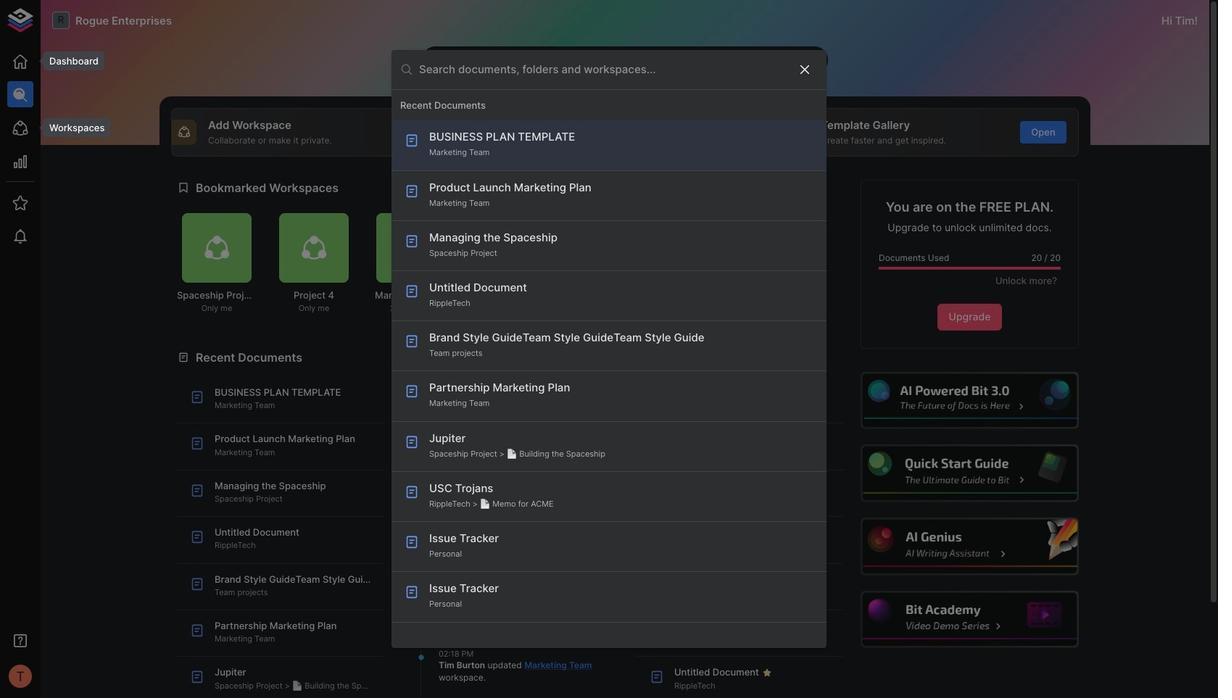 Task type: locate. For each thing, give the bounding box(es) containing it.
4 help image from the top
[[861, 591, 1080, 649]]

Search documents, folders and workspaces... text field
[[419, 58, 787, 81]]

1 vertical spatial tooltip
[[33, 118, 111, 137]]

help image
[[861, 372, 1080, 430], [861, 445, 1080, 503], [861, 518, 1080, 576], [861, 591, 1080, 649]]

0 vertical spatial tooltip
[[33, 52, 104, 71]]

2 tooltip from the top
[[33, 118, 111, 137]]

tooltip
[[33, 52, 104, 71], [33, 118, 111, 137]]

3 help image from the top
[[861, 518, 1080, 576]]

2 help image from the top
[[861, 445, 1080, 503]]

dialog
[[392, 50, 827, 649]]

1 tooltip from the top
[[33, 52, 104, 71]]



Task type: vqa. For each thing, say whether or not it's contained in the screenshot.
3rd help image from the bottom
yes



Task type: describe. For each thing, give the bounding box(es) containing it.
1 help image from the top
[[861, 372, 1080, 430]]



